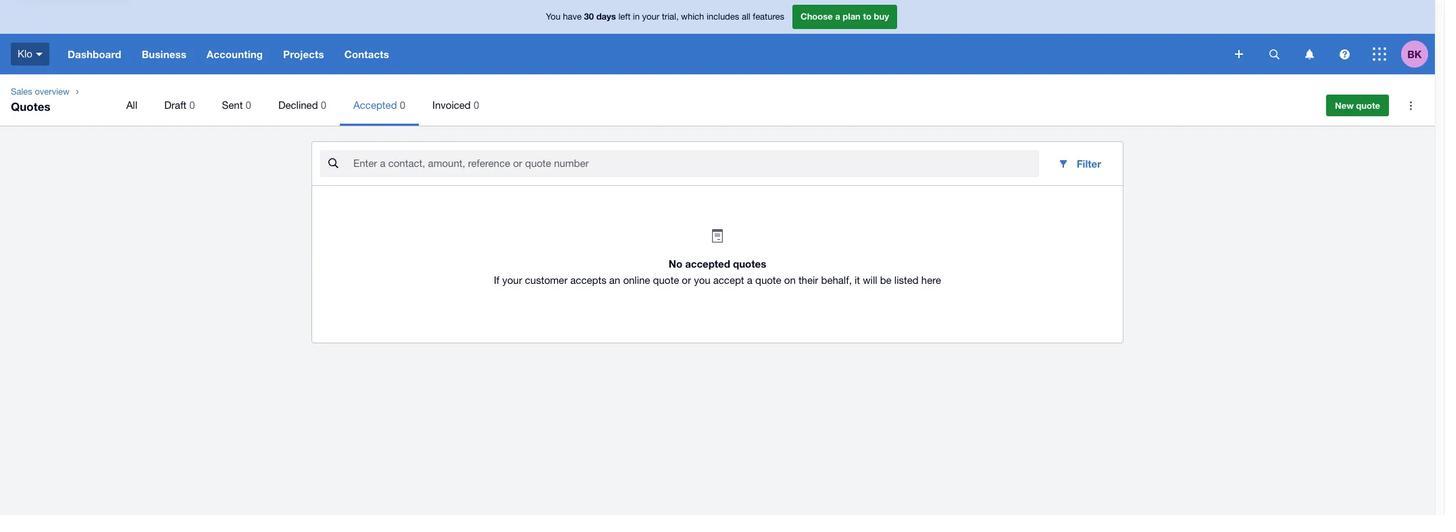 Task type: describe. For each thing, give the bounding box(es) containing it.
on
[[785, 274, 796, 286]]

sales
[[11, 87, 32, 97]]

bk button
[[1402, 34, 1436, 74]]

draft
[[164, 99, 187, 111]]

accounting button
[[197, 34, 273, 74]]

accept
[[714, 274, 745, 286]]

a inside the no accepted quotes if your customer accepts an online quote or you accept a quote on their behalf, it will be listed here
[[747, 274, 753, 286]]

contacts button
[[334, 34, 399, 74]]

0 for sent 0
[[246, 99, 251, 111]]

dashboard
[[68, 48, 121, 60]]

sent
[[222, 99, 243, 111]]

no
[[669, 258, 683, 270]]

1 horizontal spatial svg image
[[1270, 49, 1280, 59]]

online
[[623, 274, 651, 286]]

accepted
[[686, 258, 731, 270]]

0 for draft 0
[[189, 99, 195, 111]]

projects
[[283, 48, 324, 60]]

Enter a contact, amount, reference or quote number field
[[352, 151, 1039, 176]]

it
[[855, 274, 861, 286]]

quotes
[[11, 99, 50, 114]]

new
[[1336, 100, 1354, 111]]

0 horizontal spatial quote
[[653, 274, 679, 286]]

2 horizontal spatial svg image
[[1374, 47, 1387, 61]]

shortcuts image
[[1398, 92, 1425, 119]]

declined
[[278, 99, 318, 111]]

business button
[[132, 34, 197, 74]]

if
[[494, 274, 500, 286]]

choose
[[801, 11, 833, 22]]

all link
[[113, 85, 151, 126]]

sales overview
[[11, 87, 70, 97]]

1 horizontal spatial svg image
[[1340, 49, 1350, 59]]

plan
[[843, 11, 861, 22]]

behalf,
[[822, 274, 852, 286]]

banner containing bk
[[0, 0, 1436, 74]]

klo button
[[0, 34, 57, 74]]

includes
[[707, 12, 740, 22]]

will
[[863, 274, 878, 286]]

trial,
[[662, 12, 679, 22]]

you
[[694, 274, 711, 286]]

30
[[584, 11, 594, 22]]

or
[[682, 274, 691, 286]]

you have 30 days left in your trial, which includes all features
[[546, 11, 785, 22]]

your inside the no accepted quotes if your customer accepts an online quote or you accept a quote on their behalf, it will be listed here
[[503, 274, 522, 286]]

all
[[126, 99, 137, 111]]

no accepted quotes if your customer accepts an online quote or you accept a quote on their behalf, it will be listed here
[[494, 258, 942, 286]]



Task type: locate. For each thing, give the bounding box(es) containing it.
quote left on
[[756, 274, 782, 286]]

1 horizontal spatial quote
[[756, 274, 782, 286]]

svg image
[[1374, 47, 1387, 61], [1340, 49, 1350, 59], [1236, 50, 1244, 58]]

your right if
[[503, 274, 522, 286]]

quotes element
[[0, 74, 1436, 126]]

buy
[[874, 11, 890, 22]]

1 horizontal spatial your
[[643, 12, 660, 22]]

0 for accepted 0
[[400, 99, 406, 111]]

filter button
[[1048, 150, 1113, 177]]

all
[[742, 12, 751, 22]]

klo
[[18, 48, 32, 59]]

quotes
[[733, 258, 767, 270]]

a left plan
[[836, 11, 841, 22]]

2 horizontal spatial quote
[[1357, 100, 1381, 111]]

0 for declined 0
[[321, 99, 327, 111]]

accepts
[[571, 274, 607, 286]]

0 right sent
[[246, 99, 251, 111]]

menu inside quotes element
[[113, 85, 1308, 126]]

which
[[681, 12, 705, 22]]

1 horizontal spatial a
[[836, 11, 841, 22]]

0
[[189, 99, 195, 111], [246, 99, 251, 111], [321, 99, 327, 111], [400, 99, 406, 111], [474, 99, 479, 111]]

accepted 0
[[354, 99, 406, 111]]

1 0 from the left
[[189, 99, 195, 111]]

3 0 from the left
[[321, 99, 327, 111]]

a
[[836, 11, 841, 22], [747, 274, 753, 286]]

0 horizontal spatial svg image
[[36, 53, 43, 56]]

svg image inside the klo popup button
[[36, 53, 43, 56]]

navigation
[[57, 34, 1226, 74]]

quote inside new quote "link"
[[1357, 100, 1381, 111]]

invoiced 0
[[433, 99, 479, 111]]

contacts
[[345, 48, 389, 60]]

here
[[922, 274, 942, 286]]

overview
[[35, 87, 70, 97]]

declined 0
[[278, 99, 327, 111]]

accounting
[[207, 48, 263, 60]]

you
[[546, 12, 561, 22]]

sales overview link
[[5, 85, 75, 99]]

0 right invoiced
[[474, 99, 479, 111]]

0 for invoiced 0
[[474, 99, 479, 111]]

filter
[[1077, 158, 1102, 170]]

in
[[633, 12, 640, 22]]

0 horizontal spatial a
[[747, 274, 753, 286]]

quote
[[1357, 100, 1381, 111], [653, 274, 679, 286], [756, 274, 782, 286]]

4 0 from the left
[[400, 99, 406, 111]]

a inside banner
[[836, 11, 841, 22]]

1 vertical spatial your
[[503, 274, 522, 286]]

sent 0
[[222, 99, 251, 111]]

quote down no
[[653, 274, 679, 286]]

navigation containing dashboard
[[57, 34, 1226, 74]]

menu
[[113, 85, 1308, 126]]

menu containing all
[[113, 85, 1308, 126]]

0 right accepted on the top left
[[400, 99, 406, 111]]

5 0 from the left
[[474, 99, 479, 111]]

customer
[[525, 274, 568, 286]]

left
[[619, 12, 631, 22]]

a down quotes
[[747, 274, 753, 286]]

choose a plan to buy
[[801, 11, 890, 22]]

2 0 from the left
[[246, 99, 251, 111]]

invoiced
[[433, 99, 471, 111]]

svg image
[[1270, 49, 1280, 59], [1306, 49, 1314, 59], [36, 53, 43, 56]]

to
[[864, 11, 872, 22]]

days
[[597, 11, 616, 22]]

accepted
[[354, 99, 397, 111]]

banner
[[0, 0, 1436, 74]]

bk
[[1408, 48, 1423, 60]]

1 vertical spatial a
[[747, 274, 753, 286]]

business
[[142, 48, 186, 60]]

quote right new
[[1357, 100, 1381, 111]]

your
[[643, 12, 660, 22], [503, 274, 522, 286]]

2 horizontal spatial svg image
[[1306, 49, 1314, 59]]

0 right draft
[[189, 99, 195, 111]]

have
[[563, 12, 582, 22]]

features
[[753, 12, 785, 22]]

new quote
[[1336, 100, 1381, 111]]

your inside you have 30 days left in your trial, which includes all features
[[643, 12, 660, 22]]

your right the in
[[643, 12, 660, 22]]

0 vertical spatial your
[[643, 12, 660, 22]]

their
[[799, 274, 819, 286]]

dashboard link
[[57, 34, 132, 74]]

draft 0
[[164, 99, 195, 111]]

0 vertical spatial a
[[836, 11, 841, 22]]

an
[[610, 274, 621, 286]]

0 right the declined at the left
[[321, 99, 327, 111]]

projects button
[[273, 34, 334, 74]]

0 horizontal spatial your
[[503, 274, 522, 286]]

0 horizontal spatial svg image
[[1236, 50, 1244, 58]]

new quote link
[[1327, 95, 1390, 116]]

listed
[[895, 274, 919, 286]]

be
[[881, 274, 892, 286]]



Task type: vqa. For each thing, say whether or not it's contained in the screenshot.
text box
no



